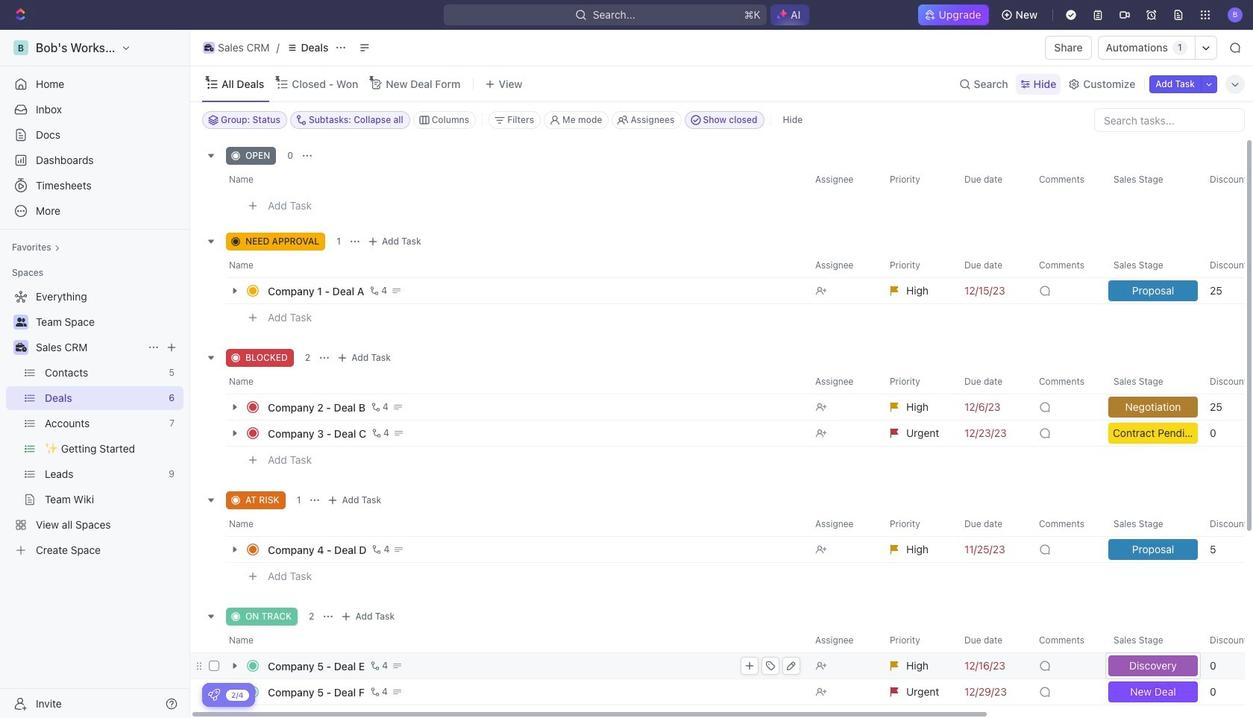 Task type: locate. For each thing, give the bounding box(es) containing it.
onboarding checklist button element
[[208, 689, 220, 701]]

onboarding checklist button image
[[208, 689, 220, 701]]

Search tasks... text field
[[1095, 109, 1244, 131]]

tree
[[6, 285, 183, 562]]

business time image
[[204, 44, 214, 51]]



Task type: vqa. For each thing, say whether or not it's contained in the screenshot.
Favorites "button"
no



Task type: describe. For each thing, give the bounding box(es) containing it.
bob's workspace, , element
[[13, 40, 28, 55]]

business time image
[[15, 343, 26, 352]]

tree inside sidebar navigation
[[6, 285, 183, 562]]

sidebar navigation
[[0, 30, 193, 718]]

user group image
[[15, 318, 26, 327]]



